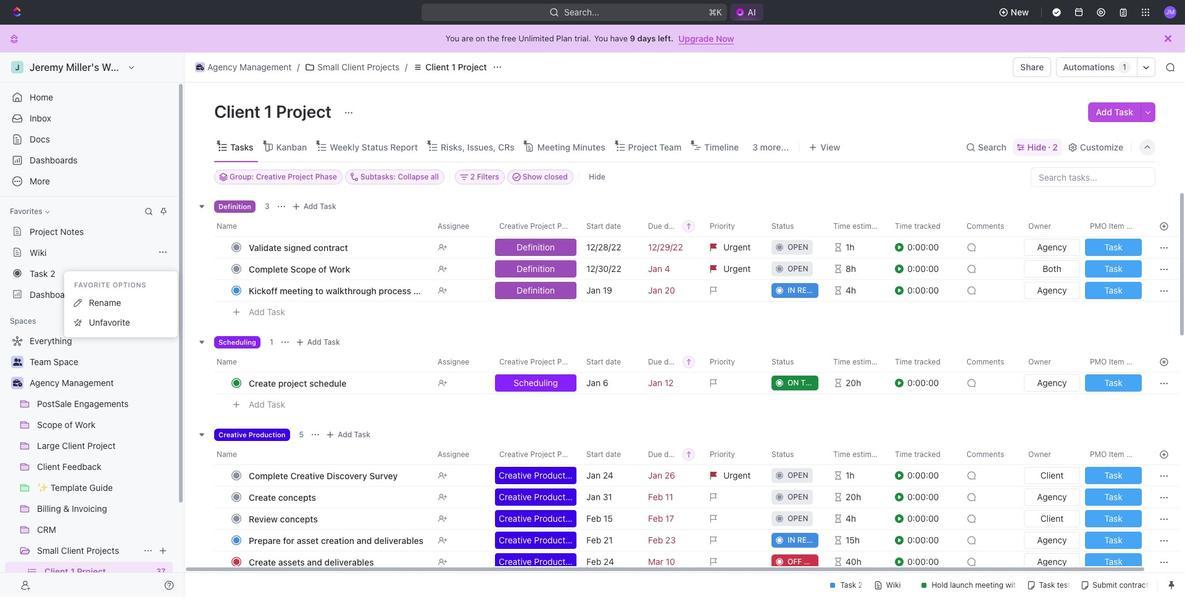 Task type: describe. For each thing, give the bounding box(es) containing it.
add up discovery
[[338, 430, 352, 439]]

1 horizontal spatial small client projects
[[317, 62, 400, 72]]

‎task 2
[[30, 268, 55, 279]]

business time image
[[13, 380, 22, 387]]

⌘k
[[709, 7, 722, 17]]

risks, issues, crs link
[[438, 139, 514, 156]]

prepare for asset creation and deliverables
[[249, 535, 423, 546]]

weekly status report link
[[327, 139, 418, 156]]

process
[[379, 285, 411, 296]]

hide button
[[584, 170, 610, 185]]

project team link
[[626, 139, 681, 156]]

add task button up the production
[[243, 397, 290, 412]]

create assets and deliverables
[[249, 557, 374, 568]]

review concepts link
[[246, 510, 428, 528]]

0 horizontal spatial and
[[307, 557, 322, 568]]

production
[[249, 431, 286, 439]]

hide 2
[[1027, 142, 1058, 152]]

home link
[[5, 88, 173, 107]]

2 / from the left
[[405, 62, 408, 72]]

docs
[[30, 134, 50, 144]]

new button
[[994, 2, 1036, 22]]

unlimited
[[518, 33, 554, 43]]

now
[[716, 33, 734, 44]]

with
[[413, 285, 431, 296]]

project inside "sidebar" "navigation"
[[30, 226, 58, 237]]

add task down the kickoff
[[249, 307, 285, 317]]

1 horizontal spatial client 1 project
[[425, 62, 487, 72]]

meeting
[[280, 285, 313, 296]]

to
[[315, 285, 324, 296]]

project up kanban
[[276, 101, 332, 122]]

business time image
[[196, 64, 204, 70]]

inbox link
[[5, 109, 173, 128]]

share button
[[1013, 57, 1051, 77]]

add task up the production
[[249, 399, 285, 410]]

1 / from the left
[[297, 62, 300, 72]]

discovery
[[327, 471, 367, 481]]

add up creative production
[[249, 399, 265, 410]]

walkthrough
[[326, 285, 376, 296]]

2 you from the left
[[594, 33, 608, 43]]

are
[[462, 33, 473, 43]]

search
[[978, 142, 1007, 152]]

task down project
[[267, 399, 285, 410]]

you are on the free unlimited plan trial. you have 9 days left. upgrade now
[[446, 33, 734, 44]]

add task up schedule
[[307, 338, 340, 347]]

meeting minutes link
[[535, 139, 605, 156]]

plan
[[556, 33, 572, 43]]

project down are
[[458, 62, 487, 72]]

2 for ‎task 2
[[50, 268, 55, 279]]

0 vertical spatial projects
[[367, 62, 400, 72]]

creative production
[[218, 431, 286, 439]]

search button
[[962, 139, 1010, 156]]

meeting
[[537, 142, 570, 152]]

add task button up discovery
[[323, 428, 375, 443]]

1 horizontal spatial deliverables
[[374, 535, 423, 546]]

management inside "sidebar" "navigation"
[[62, 378, 114, 388]]

add up validate signed contract
[[304, 202, 318, 211]]

9
[[630, 33, 635, 43]]

weekly
[[330, 142, 359, 152]]

schedule
[[309, 378, 346, 389]]

inbox
[[30, 113, 51, 123]]

3
[[265, 202, 270, 211]]

dashboard link
[[5, 285, 173, 304]]

0 horizontal spatial deliverables
[[324, 557, 374, 568]]

risks,
[[441, 142, 465, 152]]

add task button up customize
[[1088, 102, 1141, 122]]

free
[[501, 33, 516, 43]]

work
[[329, 264, 350, 274]]

upgrade now link
[[678, 33, 734, 44]]

survey
[[369, 471, 398, 481]]

scheduling
[[218, 338, 256, 347]]

on
[[476, 33, 485, 43]]

1 horizontal spatial small client projects link
[[302, 60, 403, 75]]

favorite
[[74, 281, 110, 289]]

add task up discovery
[[338, 430, 370, 439]]

add down the kickoff
[[249, 307, 265, 317]]

add up customize
[[1096, 107, 1112, 117]]

timeline
[[704, 142, 739, 152]]

minutes
[[573, 142, 605, 152]]

review concepts
[[249, 514, 318, 524]]

dashboard
[[30, 289, 73, 300]]

left.
[[658, 33, 674, 43]]

contract
[[313, 242, 348, 253]]

have
[[610, 33, 628, 43]]

rename
[[89, 297, 121, 308]]

weekly status report
[[330, 142, 418, 152]]

task up discovery
[[354, 430, 370, 439]]

share
[[1020, 62, 1044, 72]]

1 horizontal spatial small
[[317, 62, 339, 72]]

complete scope of work link
[[246, 260, 428, 278]]

0 vertical spatial agency management link
[[192, 60, 295, 75]]

add task button up contract
[[289, 199, 341, 214]]

small client projects inside "sidebar" "navigation"
[[37, 546, 119, 556]]

upgrade
[[678, 33, 714, 44]]

create concepts
[[249, 492, 316, 503]]

unfavorite button
[[69, 313, 173, 333]]

kickoff
[[249, 285, 278, 296]]

task up customize
[[1114, 107, 1133, 117]]

tasks link
[[228, 139, 253, 156]]

add task button down the kickoff
[[243, 305, 290, 320]]

of
[[318, 264, 327, 274]]

kanban
[[276, 142, 307, 152]]

small inside "sidebar" "navigation"
[[37, 546, 59, 556]]

options
[[113, 281, 146, 289]]

client
[[433, 285, 456, 296]]

definition
[[218, 203, 251, 211]]

home
[[30, 92, 53, 102]]

1 horizontal spatial management
[[240, 62, 292, 72]]

meeting minutes
[[537, 142, 605, 152]]



Task type: vqa. For each thing, say whether or not it's contained in the screenshot.
'Project Notes'
yes



Task type: locate. For each thing, give the bounding box(es) containing it.
task
[[1114, 107, 1133, 117], [320, 202, 336, 211], [267, 307, 285, 317], [324, 338, 340, 347], [267, 399, 285, 410], [354, 430, 370, 439]]

0 horizontal spatial hide
[[589, 172, 605, 181]]

you left are
[[446, 33, 459, 43]]

concepts
[[278, 492, 316, 503], [280, 514, 318, 524]]

0 vertical spatial create
[[249, 378, 276, 389]]

wiki link
[[5, 243, 177, 262]]

creative left the production
[[218, 431, 247, 439]]

client
[[342, 62, 365, 72], [425, 62, 449, 72], [214, 101, 260, 122], [61, 546, 84, 556]]

add task up contract
[[304, 202, 336, 211]]

agency right business time image
[[207, 62, 237, 72]]

0 horizontal spatial management
[[62, 378, 114, 388]]

complete for complete creative discovery survey
[[249, 471, 288, 481]]

1 horizontal spatial and
[[357, 535, 372, 546]]

0 vertical spatial deliverables
[[374, 535, 423, 546]]

you left 'have'
[[594, 33, 608, 43]]

unfavorite
[[89, 317, 130, 328]]

1 horizontal spatial agency management
[[207, 62, 292, 72]]

tree containing agency management
[[5, 331, 173, 597]]

0 horizontal spatial creative
[[218, 431, 247, 439]]

create for create project schedule
[[249, 378, 276, 389]]

0 vertical spatial management
[[240, 62, 292, 72]]

0 horizontal spatial projects
[[86, 546, 119, 556]]

1 horizontal spatial you
[[594, 33, 608, 43]]

project
[[458, 62, 487, 72], [276, 101, 332, 122], [628, 142, 657, 152], [30, 226, 58, 237]]

0 horizontal spatial small client projects
[[37, 546, 119, 556]]

notes
[[60, 226, 84, 237]]

0 horizontal spatial you
[[446, 33, 459, 43]]

1 vertical spatial small client projects
[[37, 546, 119, 556]]

hide
[[1027, 142, 1046, 152], [589, 172, 605, 181]]

2 for hide 2
[[1053, 142, 1058, 152]]

1 horizontal spatial 2
[[1053, 142, 1058, 152]]

1 vertical spatial create
[[249, 492, 276, 503]]

hide down "minutes"
[[589, 172, 605, 181]]

deliverables
[[374, 535, 423, 546], [324, 557, 374, 568]]

create project schedule
[[249, 378, 346, 389]]

1 complete from the top
[[249, 264, 288, 274]]

add up schedule
[[307, 338, 321, 347]]

1 vertical spatial management
[[62, 378, 114, 388]]

hide inside button
[[589, 172, 605, 181]]

1 horizontal spatial agency management link
[[192, 60, 295, 75]]

review
[[249, 514, 278, 524]]

1 vertical spatial 2
[[50, 268, 55, 279]]

complete inside complete creative discovery survey link
[[249, 471, 288, 481]]

add task button up schedule
[[292, 335, 345, 350]]

0 vertical spatial 2
[[1053, 142, 1058, 152]]

0 horizontal spatial /
[[297, 62, 300, 72]]

2 create from the top
[[249, 492, 276, 503]]

agency right business time icon
[[30, 378, 59, 388]]

agency
[[207, 62, 237, 72], [30, 378, 59, 388]]

agency management inside "sidebar" "navigation"
[[30, 378, 114, 388]]

1 vertical spatial agency
[[30, 378, 59, 388]]

validate
[[249, 242, 282, 253]]

client 1 project
[[425, 62, 487, 72], [214, 101, 335, 122]]

agency management right business time image
[[207, 62, 292, 72]]

1 vertical spatial complete
[[249, 471, 288, 481]]

1 vertical spatial small
[[37, 546, 59, 556]]

0 vertical spatial small client projects link
[[302, 60, 403, 75]]

complete creative discovery survey link
[[246, 467, 428, 485]]

rename button
[[69, 293, 173, 313]]

1 vertical spatial client 1 project
[[214, 101, 335, 122]]

add task up customize
[[1096, 107, 1133, 117]]

wiki
[[30, 247, 47, 258]]

complete scope of work
[[249, 264, 350, 274]]

0 horizontal spatial small
[[37, 546, 59, 556]]

crs
[[498, 142, 514, 152]]

Search tasks... text field
[[1031, 168, 1155, 186]]

hide right search
[[1027, 142, 1046, 152]]

complete for complete scope of work
[[249, 264, 288, 274]]

scope
[[290, 264, 316, 274]]

0 vertical spatial hide
[[1027, 142, 1046, 152]]

1 horizontal spatial /
[[405, 62, 408, 72]]

2 vertical spatial create
[[249, 557, 276, 568]]

project left "team"
[[628, 142, 657, 152]]

deliverables down the creation
[[324, 557, 374, 568]]

client 1 project down are
[[425, 62, 487, 72]]

kickoff meeting to walkthrough process with client link
[[246, 282, 456, 300]]

1 vertical spatial creative
[[290, 471, 324, 481]]

complete down validate
[[249, 264, 288, 274]]

2
[[1053, 142, 1058, 152], [50, 268, 55, 279]]

0 horizontal spatial small client projects link
[[37, 541, 138, 561]]

/
[[297, 62, 300, 72], [405, 62, 408, 72]]

create for create concepts
[[249, 492, 276, 503]]

tasks
[[230, 142, 253, 152]]

create down prepare
[[249, 557, 276, 568]]

tree inside "sidebar" "navigation"
[[5, 331, 173, 597]]

and right the creation
[[357, 535, 372, 546]]

hide for hide
[[589, 172, 605, 181]]

add task button
[[1088, 102, 1141, 122], [289, 199, 341, 214], [243, 305, 290, 320], [292, 335, 345, 350], [243, 397, 290, 412], [323, 428, 375, 443]]

1 vertical spatial deliverables
[[324, 557, 374, 568]]

timeline link
[[702, 139, 739, 156]]

concepts up review concepts
[[278, 492, 316, 503]]

days
[[637, 33, 656, 43]]

1 you from the left
[[446, 33, 459, 43]]

concepts for review concepts
[[280, 514, 318, 524]]

trial.
[[574, 33, 591, 43]]

create assets and deliverables link
[[246, 553, 428, 571]]

task up contract
[[320, 202, 336, 211]]

1 vertical spatial agency management link
[[30, 373, 170, 393]]

client 1 project link
[[410, 60, 490, 75]]

creative inside complete creative discovery survey link
[[290, 471, 324, 481]]

prepare for asset creation and deliverables link
[[246, 532, 428, 550]]

client inside "sidebar" "navigation"
[[61, 546, 84, 556]]

0 vertical spatial and
[[357, 535, 372, 546]]

agency inside tree
[[30, 378, 59, 388]]

2 inside "sidebar" "navigation"
[[50, 268, 55, 279]]

project
[[278, 378, 307, 389]]

complete creative discovery survey
[[249, 471, 398, 481]]

0 vertical spatial client 1 project
[[425, 62, 487, 72]]

agency management
[[207, 62, 292, 72], [30, 378, 114, 388]]

search...
[[564, 7, 599, 17]]

status
[[362, 142, 388, 152]]

2 left customize button
[[1053, 142, 1058, 152]]

dashboards link
[[5, 151, 173, 170]]

complete up create concepts
[[249, 471, 288, 481]]

for
[[283, 535, 294, 546]]

1 horizontal spatial creative
[[290, 471, 324, 481]]

create
[[249, 378, 276, 389], [249, 492, 276, 503], [249, 557, 276, 568]]

new
[[1011, 7, 1029, 17]]

0 vertical spatial concepts
[[278, 492, 316, 503]]

task down the kickoff
[[267, 307, 285, 317]]

creation
[[321, 535, 354, 546]]

1
[[451, 62, 456, 72], [1123, 62, 1126, 72], [264, 101, 272, 122], [270, 338, 273, 347]]

add
[[1096, 107, 1112, 117], [304, 202, 318, 211], [249, 307, 265, 317], [307, 338, 321, 347], [249, 399, 265, 410], [338, 430, 352, 439]]

0 horizontal spatial agency
[[30, 378, 59, 388]]

validate signed contract
[[249, 242, 348, 253]]

deliverables right the creation
[[374, 535, 423, 546]]

project team
[[628, 142, 681, 152]]

hide for hide 2
[[1027, 142, 1046, 152]]

create for create assets and deliverables
[[249, 557, 276, 568]]

1 horizontal spatial hide
[[1027, 142, 1046, 152]]

team
[[659, 142, 681, 152]]

project up "wiki"
[[30, 226, 58, 237]]

kanban link
[[274, 139, 307, 156]]

dashboards
[[30, 155, 78, 165]]

2 complete from the top
[[249, 471, 288, 481]]

create left project
[[249, 378, 276, 389]]

the
[[487, 33, 499, 43]]

customize
[[1080, 142, 1123, 152]]

projects inside "sidebar" "navigation"
[[86, 546, 119, 556]]

0 horizontal spatial agency management
[[30, 378, 114, 388]]

project notes link
[[5, 222, 173, 241]]

0 vertical spatial agency
[[207, 62, 237, 72]]

you
[[446, 33, 459, 43], [594, 33, 608, 43]]

client 1 project up kanban link
[[214, 101, 335, 122]]

2 right ‎task on the left of the page
[[50, 268, 55, 279]]

0 horizontal spatial 2
[[50, 268, 55, 279]]

complete
[[249, 264, 288, 274], [249, 471, 288, 481]]

creative up create concepts
[[290, 471, 324, 481]]

assets
[[278, 557, 305, 568]]

0 vertical spatial small client projects
[[317, 62, 400, 72]]

1 vertical spatial projects
[[86, 546, 119, 556]]

1 vertical spatial hide
[[589, 172, 605, 181]]

favorites button
[[5, 204, 55, 219]]

0 vertical spatial agency management
[[207, 62, 292, 72]]

create project schedule link
[[246, 374, 428, 392]]

agency management right business time icon
[[30, 378, 114, 388]]

1 vertical spatial and
[[307, 557, 322, 568]]

1 horizontal spatial projects
[[367, 62, 400, 72]]

1 vertical spatial agency management
[[30, 378, 114, 388]]

1 horizontal spatial agency
[[207, 62, 237, 72]]

task up schedule
[[324, 338, 340, 347]]

1 create from the top
[[249, 378, 276, 389]]

sidebar navigation
[[0, 52, 185, 597]]

tree
[[5, 331, 173, 597]]

and down asset
[[307, 557, 322, 568]]

complete inside complete scope of work link
[[249, 264, 288, 274]]

create up 'review'
[[249, 492, 276, 503]]

1 vertical spatial small client projects link
[[37, 541, 138, 561]]

3 create from the top
[[249, 557, 276, 568]]

0 horizontal spatial agency management link
[[30, 373, 170, 393]]

concepts up asset
[[280, 514, 318, 524]]

1 vertical spatial concepts
[[280, 514, 318, 524]]

‎task 2 link
[[5, 264, 173, 283]]

concepts for create concepts
[[278, 492, 316, 503]]

spaces
[[10, 317, 36, 326]]

report
[[390, 142, 418, 152]]

0 horizontal spatial client 1 project
[[214, 101, 335, 122]]

automations
[[1063, 62, 1115, 72]]

0 vertical spatial complete
[[249, 264, 288, 274]]

agency management link
[[192, 60, 295, 75], [30, 373, 170, 393]]

0 vertical spatial small
[[317, 62, 339, 72]]

validate signed contract link
[[246, 239, 428, 256]]

0 vertical spatial creative
[[218, 431, 247, 439]]



